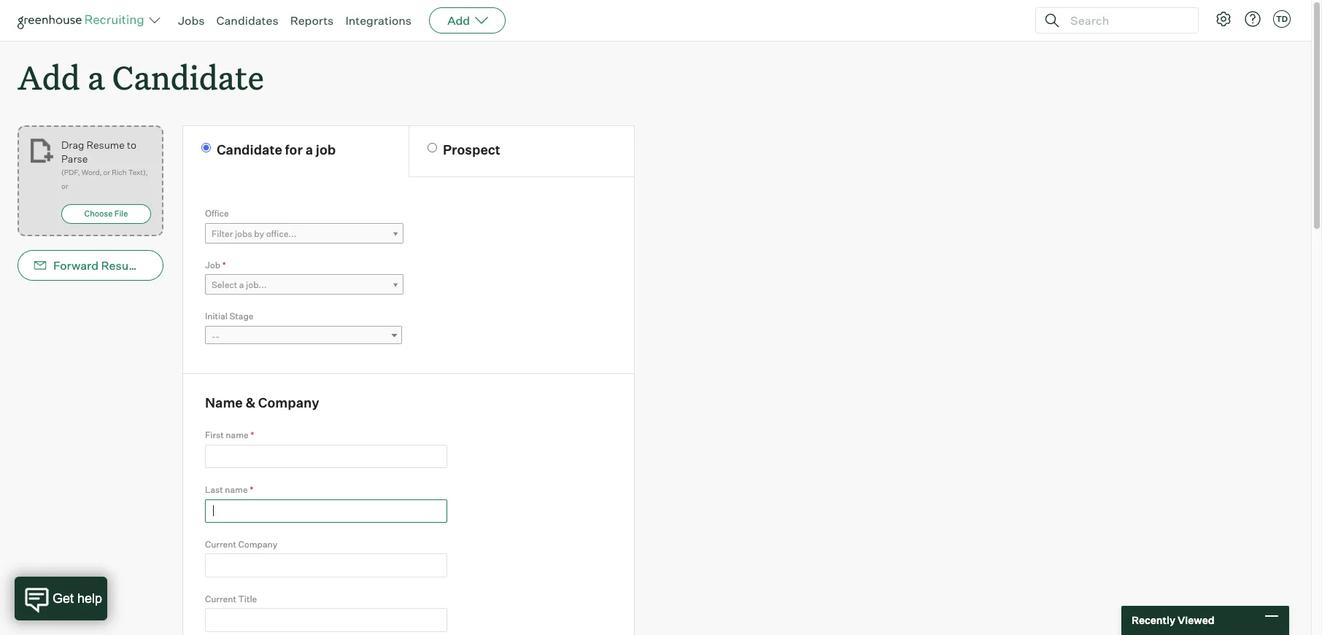 Task type: describe. For each thing, give the bounding box(es) containing it.
1 vertical spatial or
[[61, 182, 68, 191]]

title
[[238, 594, 257, 605]]

forward resume via email
[[53, 259, 197, 273]]

rich
[[112, 168, 127, 177]]

candidate for a job
[[217, 142, 336, 158]]

job...
[[246, 280, 267, 291]]

word,
[[82, 168, 102, 177]]

filter jobs by office... link
[[205, 223, 404, 244]]

&
[[246, 395, 256, 411]]

1 vertical spatial company
[[238, 539, 278, 550]]

select a job... link
[[205, 275, 404, 296]]

name for first
[[226, 430, 249, 441]]

choose
[[84, 209, 113, 219]]

select a job...
[[212, 280, 267, 291]]

0 vertical spatial company
[[258, 395, 319, 411]]

add a candidate
[[18, 55, 264, 99]]

job *
[[205, 260, 226, 271]]

td button
[[1274, 10, 1291, 28]]

resume for drag
[[86, 139, 125, 151]]

greenhouse recruiting image
[[18, 12, 149, 29]]

integrations link
[[346, 13, 412, 28]]

prospect
[[443, 142, 501, 158]]

job
[[316, 142, 336, 158]]

reports
[[290, 13, 334, 28]]

current for current title
[[205, 594, 236, 605]]

2 - from the left
[[216, 331, 220, 342]]

filter
[[212, 228, 233, 239]]

name
[[205, 395, 243, 411]]

initial stage
[[205, 311, 254, 322]]

jobs
[[178, 13, 205, 28]]

add for add
[[448, 13, 470, 28]]

forward
[[53, 259, 99, 273]]

office
[[205, 208, 229, 219]]

recently viewed
[[1132, 615, 1215, 627]]

choose file
[[84, 209, 128, 219]]

via
[[148, 259, 164, 273]]

job
[[205, 260, 221, 271]]

candidates
[[216, 13, 279, 28]]

email
[[167, 259, 197, 273]]

stage
[[230, 311, 254, 322]]

to
[[127, 139, 136, 151]]

jobs
[[235, 228, 252, 239]]

parse
[[61, 153, 88, 165]]

current for current company
[[205, 539, 236, 550]]

0 vertical spatial *
[[222, 260, 226, 271]]

name for last
[[225, 485, 248, 496]]

0 vertical spatial or
[[103, 168, 110, 177]]

recently
[[1132, 615, 1176, 627]]

(pdf,
[[61, 168, 80, 177]]



Task type: locate. For each thing, give the bounding box(es) containing it.
a
[[88, 55, 105, 99], [306, 142, 313, 158], [239, 280, 244, 291]]

0 horizontal spatial add
[[18, 55, 80, 99]]

integrations
[[346, 13, 412, 28]]

add button
[[429, 7, 506, 34]]

1 horizontal spatial or
[[103, 168, 110, 177]]

resume
[[86, 139, 125, 151], [101, 259, 146, 273]]

add inside popup button
[[448, 13, 470, 28]]

current down last
[[205, 539, 236, 550]]

initial
[[205, 311, 228, 322]]

Prospect radio
[[428, 143, 437, 153]]

drag
[[61, 139, 84, 151]]

first name *
[[205, 430, 254, 441]]

1 - from the left
[[212, 331, 216, 342]]

1 vertical spatial resume
[[101, 259, 146, 273]]

resume inside "button"
[[101, 259, 146, 273]]

1 horizontal spatial a
[[239, 280, 244, 291]]

* right last
[[250, 485, 253, 496]]

drag resume to parse (pdf, word, or rich text), or
[[61, 139, 148, 191]]

resume left to
[[86, 139, 125, 151]]

for
[[285, 142, 303, 158]]

filter jobs by office...
[[212, 228, 297, 239]]

0 vertical spatial candidate
[[112, 55, 264, 99]]

2 vertical spatial *
[[250, 485, 253, 496]]

company right & in the left bottom of the page
[[258, 395, 319, 411]]

a right for
[[306, 142, 313, 158]]

resume for forward
[[101, 259, 146, 273]]

* for last name *
[[250, 485, 253, 496]]

-- link
[[205, 326, 402, 347]]

Candidate for a job radio
[[201, 143, 211, 153]]

2 current from the top
[[205, 594, 236, 605]]

a for job...
[[239, 280, 244, 291]]

name & company
[[205, 395, 319, 411]]

current
[[205, 539, 236, 550], [205, 594, 236, 605]]

* for first name *
[[251, 430, 254, 441]]

0 vertical spatial resume
[[86, 139, 125, 151]]

company up title
[[238, 539, 278, 550]]

current left title
[[205, 594, 236, 605]]

reports link
[[290, 13, 334, 28]]

a down greenhouse recruiting image
[[88, 55, 105, 99]]

by
[[254, 228, 264, 239]]

0 horizontal spatial a
[[88, 55, 105, 99]]

1 current from the top
[[205, 539, 236, 550]]

candidate down jobs "link"
[[112, 55, 264, 99]]

--
[[212, 331, 220, 342]]

1 horizontal spatial add
[[448, 13, 470, 28]]

2 vertical spatial a
[[239, 280, 244, 291]]

1 vertical spatial a
[[306, 142, 313, 158]]

1 vertical spatial name
[[225, 485, 248, 496]]

td
[[1276, 14, 1288, 24]]

1 vertical spatial add
[[18, 55, 80, 99]]

current company
[[205, 539, 278, 550]]

file
[[114, 209, 128, 219]]

or
[[103, 168, 110, 177], [61, 182, 68, 191]]

viewed
[[1178, 615, 1215, 627]]

office...
[[266, 228, 297, 239]]

resume inside drag resume to parse (pdf, word, or rich text), or
[[86, 139, 125, 151]]

2 horizontal spatial a
[[306, 142, 313, 158]]

a for candidate
[[88, 55, 105, 99]]

resume left via
[[101, 259, 146, 273]]

None text field
[[205, 500, 447, 523]]

Search text field
[[1067, 10, 1185, 31]]

or left rich
[[103, 168, 110, 177]]

0 vertical spatial add
[[448, 13, 470, 28]]

select
[[212, 280, 237, 291]]

last
[[205, 485, 223, 496]]

forward resume via email button
[[18, 250, 197, 281]]

1 vertical spatial *
[[251, 430, 254, 441]]

* right job
[[222, 260, 226, 271]]

text),
[[128, 168, 148, 177]]

name right first at the left of the page
[[226, 430, 249, 441]]

td button
[[1271, 7, 1294, 31]]

first
[[205, 430, 224, 441]]

candidate right "candidate for a job" option
[[217, 142, 282, 158]]

configure image
[[1215, 10, 1233, 28]]

None text field
[[205, 445, 447, 469], [205, 554, 447, 578], [205, 609, 447, 633], [205, 445, 447, 469], [205, 554, 447, 578], [205, 609, 447, 633]]

current title
[[205, 594, 257, 605]]

jobs link
[[178, 13, 205, 28]]

candidate
[[112, 55, 264, 99], [217, 142, 282, 158]]

last name *
[[205, 485, 253, 496]]

1 vertical spatial current
[[205, 594, 236, 605]]

name right last
[[225, 485, 248, 496]]

name
[[226, 430, 249, 441], [225, 485, 248, 496]]

-
[[212, 331, 216, 342], [216, 331, 220, 342]]

a left job...
[[239, 280, 244, 291]]

* down & in the left bottom of the page
[[251, 430, 254, 441]]

candidates link
[[216, 13, 279, 28]]

company
[[258, 395, 319, 411], [238, 539, 278, 550]]

0 horizontal spatial or
[[61, 182, 68, 191]]

0 vertical spatial current
[[205, 539, 236, 550]]

1 vertical spatial candidate
[[217, 142, 282, 158]]

or down (pdf,
[[61, 182, 68, 191]]

0 vertical spatial a
[[88, 55, 105, 99]]

add
[[448, 13, 470, 28], [18, 55, 80, 99]]

*
[[222, 260, 226, 271], [251, 430, 254, 441], [250, 485, 253, 496]]

0 vertical spatial name
[[226, 430, 249, 441]]

add for add a candidate
[[18, 55, 80, 99]]



Task type: vqa. For each thing, say whether or not it's contained in the screenshot.
Active
no



